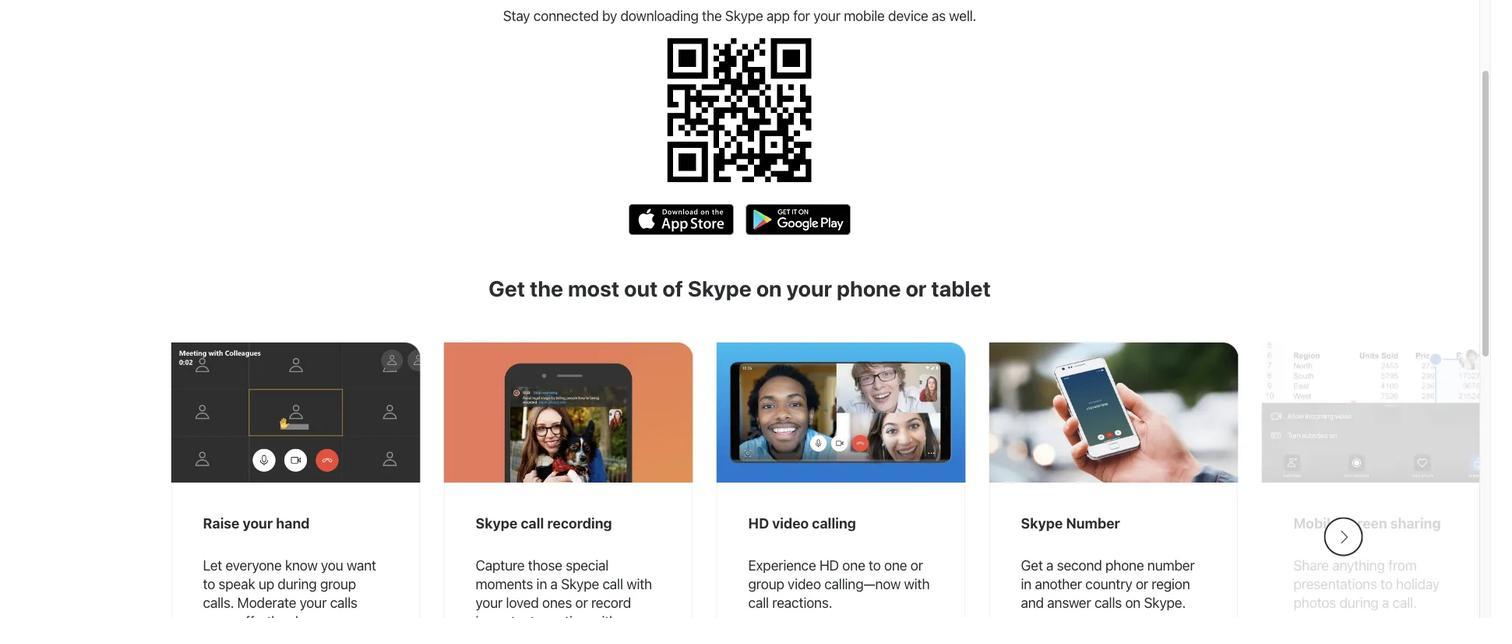 Task type: describe. For each thing, give the bounding box(es) containing it.
download on the appstore image
[[629, 204, 734, 235]]

connected
[[534, 7, 599, 24]]

get the most out of skype on your phone or tablet
[[489, 276, 991, 302]]

hd inside the experience hd one to one or group video calling—now with call reactions.
[[820, 557, 839, 574]]

calls.
[[203, 595, 234, 611]]

capture those special moments in a skype call with your loved ones or record important meeting w
[[476, 557, 652, 619]]

region
[[1152, 576, 1191, 593]]

a inside capture those special moments in a skype call with your loved ones or record important meeting w
[[551, 576, 558, 593]]

0 vertical spatial call
[[521, 515, 544, 532]]

with inside capture those special moments in a skype call with your loved ones or record important meeting w
[[627, 576, 652, 593]]

experience hd one to one or group video calling—now with call reactions.
[[749, 557, 930, 611]]

skype.
[[1145, 595, 1186, 611]]

skype right of
[[688, 276, 752, 302]]

want
[[347, 557, 376, 574]]

skype left app
[[725, 7, 764, 24]]

1 vertical spatial the
[[530, 276, 564, 302]]

calls inside let everyone know you want to speak up during group calls. moderate your calls more effortlessly now.
[[330, 595, 358, 611]]

app
[[767, 7, 790, 24]]

calling—now
[[825, 576, 901, 593]]

during
[[278, 576, 317, 593]]

downloading
[[621, 7, 699, 24]]

in inside capture those special moments in a skype call with your loved ones or record important meeting w
[[537, 576, 547, 593]]

skype left 'number'
[[1021, 515, 1063, 532]]

skype number
[[1021, 515, 1121, 532]]

0 vertical spatial the
[[702, 7, 722, 24]]

second
[[1057, 557, 1103, 574]]

let
[[203, 557, 222, 574]]

those
[[528, 557, 563, 574]]

calls inside get a second phone number in another country or region and answer calls on skype.
[[1095, 595, 1122, 611]]

0 vertical spatial hd
[[749, 515, 769, 532]]

most
[[568, 276, 620, 302]]

ones
[[543, 595, 572, 611]]

raise
[[203, 515, 240, 532]]

answer
[[1048, 595, 1092, 611]]

get for get the most out of skype on your phone or tablet
[[489, 276, 525, 302]]

skype call on mobile is being recorded. image
[[444, 343, 693, 483]]

as
[[932, 7, 946, 24]]

everyone
[[226, 557, 282, 574]]

hd video calling
[[749, 515, 856, 532]]

record
[[592, 595, 631, 611]]

in inside get a second phone number in another country or region and answer calls on skype.
[[1021, 576, 1032, 593]]

accept incoming call with skype number image
[[989, 343, 1239, 483]]

skype call recording
[[476, 515, 612, 532]]

skype inside capture those special moments in a skype call with your loved ones or record important meeting w
[[561, 576, 599, 593]]

participant is raising hand in skype call image
[[171, 343, 421, 483]]

raise your hand
[[203, 515, 310, 532]]

phone inside get a second phone number in another country or region and answer calls on skype.
[[1106, 557, 1145, 574]]

0 vertical spatial video
[[773, 515, 809, 532]]

speak
[[219, 576, 255, 593]]

hand
[[276, 515, 310, 532]]

for
[[794, 7, 810, 24]]

or inside get a second phone number in another country or region and answer calls on skype.
[[1136, 576, 1149, 593]]



Task type: locate. For each thing, give the bounding box(es) containing it.
get it on google play image
[[746, 204, 851, 235]]

a up ones
[[551, 576, 558, 593]]

1 horizontal spatial the
[[702, 7, 722, 24]]

important
[[476, 613, 535, 619]]

hd up experience
[[749, 515, 769, 532]]

in up and
[[1021, 576, 1032, 593]]

your down get it on google play "image"
[[787, 276, 832, 302]]

reactions.
[[773, 595, 833, 611]]

get for get a second phone number in another country or region and answer calls on skype.
[[1021, 557, 1043, 574]]

your
[[814, 7, 841, 24], [787, 276, 832, 302], [243, 515, 273, 532], [300, 595, 327, 611], [476, 595, 503, 611]]

out
[[624, 276, 658, 302]]

the left most
[[530, 276, 564, 302]]

your left hand
[[243, 515, 273, 532]]

1 horizontal spatial group
[[749, 576, 785, 593]]

number
[[1148, 557, 1195, 574]]

1 horizontal spatial call
[[603, 576, 623, 593]]

1 horizontal spatial a
[[1047, 557, 1054, 574]]

on
[[757, 276, 782, 302], [1126, 595, 1141, 611]]

moderate
[[237, 595, 296, 611]]

device
[[889, 7, 929, 24]]

get
[[489, 276, 525, 302], [1021, 557, 1043, 574]]

1 horizontal spatial with
[[905, 576, 930, 593]]

1 with from the left
[[627, 576, 652, 593]]

phone
[[837, 276, 901, 302], [1106, 557, 1145, 574]]

a inside get a second phone number in another country or region and answer calls on skype.
[[1047, 557, 1054, 574]]

0 horizontal spatial get
[[489, 276, 525, 302]]

0 horizontal spatial one
[[843, 557, 866, 574]]

call up record at the bottom left of page
[[603, 576, 623, 593]]

group down 'you'
[[320, 576, 356, 593]]

a
[[1047, 557, 1054, 574], [551, 576, 558, 593]]

to up calling—now on the right bottom of page
[[869, 557, 881, 574]]

0 horizontal spatial with
[[627, 576, 652, 593]]

1 vertical spatial a
[[551, 576, 558, 593]]

2 group from the left
[[749, 576, 785, 593]]

more
[[203, 613, 235, 619]]

by
[[602, 7, 617, 24]]

1 horizontal spatial phone
[[1106, 557, 1145, 574]]

on inside get a second phone number in another country or region and answer calls on skype.
[[1126, 595, 1141, 611]]

0 vertical spatial to
[[869, 557, 881, 574]]

1 horizontal spatial calls
[[1095, 595, 1122, 611]]

get inside get a second phone number in another country or region and answer calls on skype.
[[1021, 557, 1043, 574]]

0 vertical spatial a
[[1047, 557, 1054, 574]]

download skype through qr code image
[[662, 33, 818, 189]]

the
[[702, 7, 722, 24], [530, 276, 564, 302]]

group
[[320, 576, 356, 593], [749, 576, 785, 593]]

calls up now.
[[330, 595, 358, 611]]

moments
[[476, 576, 533, 593]]

now.
[[309, 613, 337, 619]]

0 horizontal spatial in
[[537, 576, 547, 593]]

mobile
[[844, 7, 885, 24]]

up
[[259, 576, 274, 593]]

and
[[1021, 595, 1044, 611]]

group down experience
[[749, 576, 785, 593]]

skype up capture
[[476, 515, 518, 532]]

0 horizontal spatial the
[[530, 276, 564, 302]]

your inside capture those special moments in a skype call with your loved ones or record important meeting w
[[476, 595, 503, 611]]

with right calling—now on the right bottom of page
[[905, 576, 930, 593]]

1 horizontal spatial one
[[885, 557, 908, 574]]

1 vertical spatial hd
[[820, 557, 839, 574]]

with inside the experience hd one to one or group video calling—now with call reactions.
[[905, 576, 930, 593]]

capture
[[476, 557, 525, 574]]

call left reactions.
[[749, 595, 769, 611]]

2 one from the left
[[885, 557, 908, 574]]

experience
[[749, 557, 816, 574]]

video up reactions.
[[788, 576, 821, 593]]

call inside capture those special moments in a skype call with your loved ones or record important meeting w
[[603, 576, 623, 593]]

calls
[[330, 595, 358, 611], [1095, 595, 1122, 611]]

in down those at the left bottom of the page
[[537, 576, 547, 593]]

to
[[869, 557, 881, 574], [203, 576, 215, 593]]

to down "let"
[[203, 576, 215, 593]]

0 horizontal spatial phone
[[837, 276, 901, 302]]

on down country
[[1126, 595, 1141, 611]]

or inside capture those special moments in a skype call with your loved ones or record important meeting w
[[576, 595, 588, 611]]

1 vertical spatial get
[[1021, 557, 1043, 574]]

skype down special
[[561, 576, 599, 593]]

you
[[321, 557, 343, 574]]

another
[[1035, 576, 1083, 593]]

number
[[1067, 515, 1121, 532]]

0 horizontal spatial a
[[551, 576, 558, 593]]

effortlessly
[[238, 613, 306, 619]]

on down get it on google play "image"
[[757, 276, 782, 302]]

your right for at top
[[814, 7, 841, 24]]

2 calls from the left
[[1095, 595, 1122, 611]]

tablet
[[932, 276, 991, 302]]

or inside the experience hd one to one or group video calling—now with call reactions.
[[911, 557, 924, 574]]

1 vertical spatial video
[[788, 576, 821, 593]]

your up important
[[476, 595, 503, 611]]

2 vertical spatial call
[[749, 595, 769, 611]]

country
[[1086, 576, 1133, 593]]

1 horizontal spatial in
[[1021, 576, 1032, 593]]

calls down country
[[1095, 595, 1122, 611]]

video
[[773, 515, 809, 532], [788, 576, 821, 593]]

0 horizontal spatial to
[[203, 576, 215, 593]]

get a second phone number in another country or region and answer calls on skype.
[[1021, 557, 1195, 611]]

hd video call on mobile device image
[[717, 343, 966, 483]]

hd up calling—now on the right bottom of page
[[820, 557, 839, 574]]

0 vertical spatial on
[[757, 276, 782, 302]]

loved
[[506, 595, 539, 611]]

stay
[[503, 7, 530, 24]]

2 with from the left
[[905, 576, 930, 593]]

your inside let everyone know you want to speak up during group calls. moderate your calls more effortlessly now.
[[300, 595, 327, 611]]

your up now.
[[300, 595, 327, 611]]

to inside the experience hd one to one or group video calling—now with call reactions.
[[869, 557, 881, 574]]

0 vertical spatial phone
[[837, 276, 901, 302]]

1 vertical spatial on
[[1126, 595, 1141, 611]]

2 horizontal spatial call
[[749, 595, 769, 611]]

let everyone know you want to speak up during group calls. moderate your calls more effortlessly now.
[[203, 557, 376, 619]]

of
[[663, 276, 684, 302]]

well.
[[950, 7, 977, 24]]

1 vertical spatial call
[[603, 576, 623, 593]]

video up experience
[[773, 515, 809, 532]]

call up those at the left bottom of the page
[[521, 515, 544, 532]]

1 horizontal spatial hd
[[820, 557, 839, 574]]

know
[[285, 557, 318, 574]]

meeting
[[539, 613, 588, 619]]

the right the downloading
[[702, 7, 722, 24]]

with up record at the bottom left of page
[[627, 576, 652, 593]]

0 horizontal spatial group
[[320, 576, 356, 593]]

1 vertical spatial phone
[[1106, 557, 1145, 574]]

1 vertical spatial to
[[203, 576, 215, 593]]

call
[[521, 515, 544, 532], [603, 576, 623, 593], [749, 595, 769, 611]]

stay connected by downloading the skype app for your mobile device as well.
[[503, 7, 977, 24]]

2 in from the left
[[1021, 576, 1032, 593]]

0 vertical spatial get
[[489, 276, 525, 302]]

with
[[627, 576, 652, 593], [905, 576, 930, 593]]

recording
[[548, 515, 612, 532]]

video inside the experience hd one to one or group video calling—now with call reactions.
[[788, 576, 821, 593]]

a up the another
[[1047, 557, 1054, 574]]

hd
[[749, 515, 769, 532], [820, 557, 839, 574]]

in
[[537, 576, 547, 593], [1021, 576, 1032, 593]]

0 horizontal spatial call
[[521, 515, 544, 532]]

one
[[843, 557, 866, 574], [885, 557, 908, 574]]

1 calls from the left
[[330, 595, 358, 611]]

group inside let everyone know you want to speak up during group calls. moderate your calls more effortlessly now.
[[320, 576, 356, 593]]

skype
[[725, 7, 764, 24], [688, 276, 752, 302], [476, 515, 518, 532], [1021, 515, 1063, 532], [561, 576, 599, 593]]

group inside the experience hd one to one or group video calling—now with call reactions.
[[749, 576, 785, 593]]

0 horizontal spatial calls
[[330, 595, 358, 611]]

0 horizontal spatial hd
[[749, 515, 769, 532]]

1 horizontal spatial get
[[1021, 557, 1043, 574]]

calling
[[812, 515, 856, 532]]

1 horizontal spatial on
[[1126, 595, 1141, 611]]

1 in from the left
[[537, 576, 547, 593]]

to inside let everyone know you want to speak up during group calls. moderate your calls more effortlessly now.
[[203, 576, 215, 593]]

0 horizontal spatial on
[[757, 276, 782, 302]]

1 horizontal spatial to
[[869, 557, 881, 574]]

special
[[566, 557, 609, 574]]

1 one from the left
[[843, 557, 866, 574]]

call inside the experience hd one to one or group video calling—now with call reactions.
[[749, 595, 769, 611]]

or
[[906, 276, 927, 302], [911, 557, 924, 574], [1136, 576, 1149, 593], [576, 595, 588, 611]]

1 group from the left
[[320, 576, 356, 593]]



Task type: vqa. For each thing, say whether or not it's contained in the screenshot.
1st "In" from the left
yes



